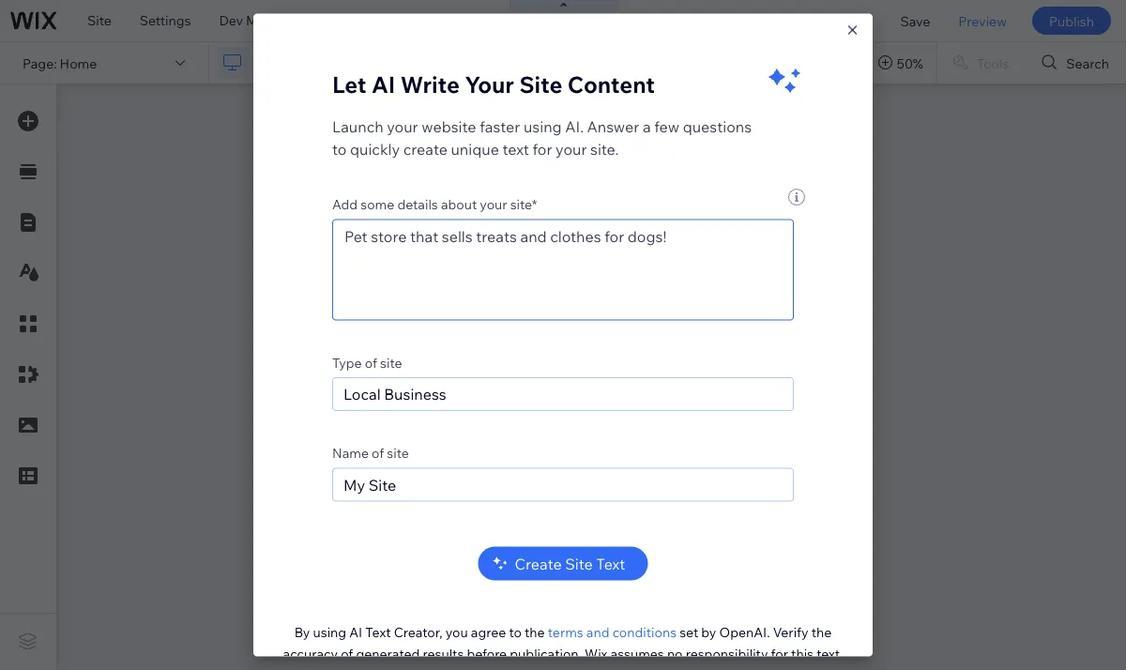 Task type: locate. For each thing, give the bounding box(es) containing it.
terms and conditions button
[[548, 623, 677, 640]]

site
[[380, 354, 402, 370], [387, 444, 409, 461]]

save button
[[886, 0, 944, 41]]

search button
[[1027, 42, 1126, 84]]

publish
[[1049, 12, 1094, 29]]

1 horizontal spatial a
[[643, 117, 651, 135]]

site right "name"
[[387, 444, 409, 461]]

name of site
[[332, 444, 409, 461]]

preview button
[[944, 0, 1021, 41]]

0 vertical spatial of
[[365, 354, 377, 370]]

site
[[87, 12, 111, 29], [519, 70, 563, 98], [565, 553, 593, 572]]

add
[[332, 195, 358, 212]]

launch your website faster using ai. answer a few questions to quickly create unique text for your site.
[[332, 117, 752, 158]]

0 vertical spatial site
[[87, 12, 111, 29]]

unique
[[451, 139, 499, 158]]

2 horizontal spatial site
[[565, 553, 593, 572]]

few
[[654, 117, 679, 135]]

website
[[422, 117, 476, 135]]

site left text
[[565, 553, 593, 572]]

upgrade
[[817, 12, 871, 29]]

0 horizontal spatial site
[[87, 12, 111, 29]]

your up create
[[387, 117, 418, 135]]

0 vertical spatial a
[[338, 12, 345, 29]]

ai
[[372, 70, 395, 98]]

1 vertical spatial your
[[556, 139, 587, 158]]

e.g., A pet care salon with services for dogs and cats, baths, haircuts, nail trimming and training, small and dedicated staff, in New York City text field
[[332, 218, 794, 320]]

content
[[568, 70, 655, 98]]

site up home
[[87, 12, 111, 29]]

of right "name"
[[372, 444, 384, 461]]

site for name of site
[[387, 444, 409, 461]]

name
[[332, 444, 369, 461]]

create site text
[[515, 553, 625, 572]]

1 vertical spatial site
[[387, 444, 409, 461]]

site up using
[[519, 70, 563, 98]]

create site text button
[[478, 546, 648, 580]]

0 horizontal spatial your
[[387, 117, 418, 135]]

write
[[400, 70, 460, 98]]

50% button
[[867, 42, 936, 84]]

your
[[465, 70, 514, 98]]

your
[[387, 117, 418, 135], [556, 139, 587, 158], [480, 195, 507, 212]]

0 vertical spatial your
[[387, 117, 418, 135]]

ai.
[[565, 117, 584, 135]]

search
[[1066, 55, 1109, 71]]

0 horizontal spatial a
[[338, 12, 345, 29]]

your left "site*"
[[480, 195, 507, 212]]

Pet Care Provider text field
[[332, 377, 794, 410]]

a right hire
[[338, 12, 345, 29]]

of for name
[[372, 444, 384, 461]]

questions
[[683, 117, 752, 135]]

home
[[60, 55, 97, 71]]

dev mode
[[219, 12, 282, 29]]

0 vertical spatial site
[[380, 354, 402, 370]]

text
[[596, 553, 625, 572]]

create
[[403, 139, 448, 158]]

a
[[338, 12, 345, 29], [643, 117, 651, 135]]

quickly
[[350, 139, 400, 158]]

1 vertical spatial a
[[643, 117, 651, 135]]

2 vertical spatial your
[[480, 195, 507, 212]]

launch
[[332, 117, 384, 135]]

site right type
[[380, 354, 402, 370]]

about
[[441, 195, 477, 212]]

of
[[365, 354, 377, 370], [372, 444, 384, 461]]

professional
[[348, 12, 423, 29]]

2 vertical spatial site
[[565, 553, 593, 572]]

your down ai.
[[556, 139, 587, 158]]

to
[[332, 139, 347, 158]]

1 horizontal spatial your
[[480, 195, 507, 212]]

50%
[[897, 55, 923, 71]]

2 horizontal spatial your
[[556, 139, 587, 158]]

1 vertical spatial of
[[372, 444, 384, 461]]

site*
[[510, 195, 537, 212]]

terms and conditions
[[548, 623, 677, 640]]

create
[[515, 553, 562, 572]]

a left "few"
[[643, 117, 651, 135]]

tools
[[977, 55, 1009, 71]]

1 horizontal spatial site
[[519, 70, 563, 98]]

of right type
[[365, 354, 377, 370]]

settings
[[140, 12, 191, 29]]



Task type: describe. For each thing, give the bounding box(es) containing it.
add some details about your site*
[[332, 195, 537, 212]]

type
[[332, 354, 362, 370]]

save
[[900, 12, 930, 29]]

1 vertical spatial site
[[519, 70, 563, 98]]

answer
[[587, 117, 639, 135]]

faster
[[480, 117, 520, 135]]

details
[[397, 195, 438, 212]]

type of site
[[332, 354, 402, 370]]

of for type
[[365, 354, 377, 370]]

some
[[361, 195, 394, 212]]

dev
[[219, 12, 243, 29]]

tools button
[[937, 42, 1026, 84]]

help
[[451, 12, 480, 29]]

site inside button
[[565, 553, 593, 572]]

hire a professional
[[310, 12, 423, 29]]

hire
[[310, 12, 335, 29]]

using
[[524, 117, 562, 135]]

site.
[[590, 139, 619, 158]]

conditions
[[612, 623, 677, 640]]

let ai write your site content
[[332, 70, 655, 98]]

terms
[[548, 623, 583, 640]]

Fluffy Tails text field
[[332, 467, 794, 501]]

publish button
[[1032, 7, 1111, 35]]

site for type of site
[[380, 354, 402, 370]]

a inside launch your website faster using ai. answer a few questions to quickly create unique text for your site.
[[643, 117, 651, 135]]

for
[[533, 139, 552, 158]]

mode
[[246, 12, 282, 29]]

text
[[503, 139, 529, 158]]

and
[[586, 623, 609, 640]]

preview
[[958, 12, 1007, 29]]

let
[[332, 70, 366, 98]]



Task type: vqa. For each thing, say whether or not it's contained in the screenshot.
Text
yes



